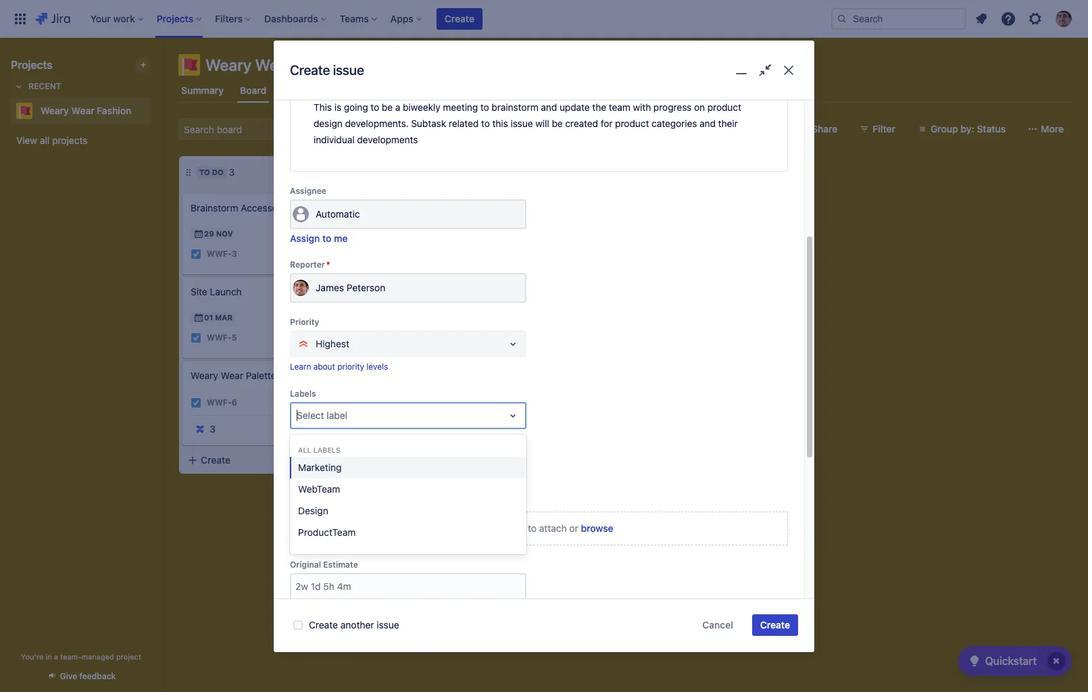 Task type: vqa. For each thing, say whether or not it's contained in the screenshot.
leftmost the Design
yes



Task type: locate. For each thing, give the bounding box(es) containing it.
browse button
[[581, 522, 613, 535]]

1 horizontal spatial issue
[[377, 619, 399, 631]]

Labels text field
[[297, 409, 299, 422]]

0 horizontal spatial 29
[[204, 229, 214, 238]]

a right in
[[54, 652, 58, 661]]

1 vertical spatial highest image
[[318, 332, 328, 343]]

collapse recent projects image
[[11, 78, 27, 95]]

team
[[609, 102, 630, 113]]

peterson
[[347, 282, 385, 294]]

0 vertical spatial weary wear fashion
[[205, 55, 352, 74]]

1 horizontal spatial fashion
[[296, 55, 352, 74]]

wwf- down 01 mar
[[207, 333, 232, 343]]

weary down recent
[[41, 105, 69, 116]]

29 up wwf-3
[[204, 229, 214, 238]]

1 vertical spatial a
[[54, 652, 58, 661]]

wwf-3
[[207, 249, 237, 259]]

another
[[340, 619, 374, 631]]

weary
[[205, 55, 252, 74], [41, 105, 69, 116], [431, 202, 458, 214], [191, 370, 218, 381]]

site
[[191, 286, 207, 297]]

is
[[334, 102, 341, 113]]

done
[[581, 168, 602, 176]]

1 horizontal spatial 29
[[395, 267, 405, 276]]

summary
[[181, 84, 224, 96]]

0 horizontal spatial fashion
[[97, 105, 131, 116]]

0 horizontal spatial task image
[[191, 397, 201, 408]]

create another issue
[[309, 619, 399, 631]]

drop
[[483, 522, 505, 534]]

marketing
[[298, 462, 342, 473]]

design for design
[[298, 505, 328, 517]]

issue up the going
[[333, 62, 364, 78]]

nov for 29 nov
[[216, 229, 233, 238]]

0 vertical spatial open image
[[505, 336, 521, 352]]

quickstart
[[985, 655, 1037, 667]]

0 horizontal spatial james peterson image
[[293, 280, 309, 296]]

1 wwf- from the top
[[207, 249, 232, 259]]

attach
[[539, 522, 567, 534]]

0 horizontal spatial design
[[298, 505, 328, 517]]

scrollable content region
[[274, 35, 814, 672]]

task image left wwf-6 link
[[191, 397, 201, 408]]

create button
[[436, 8, 483, 29], [179, 448, 362, 472], [752, 614, 798, 636]]

Search field
[[831, 8, 966, 29]]

palette
[[246, 370, 276, 381]]

1 vertical spatial 29
[[395, 267, 405, 276]]

1 vertical spatial james peterson image
[[332, 246, 349, 262]]

create column image
[[756, 162, 772, 178]]

task image
[[191, 249, 201, 260], [191, 332, 201, 343]]

0 vertical spatial create button
[[436, 8, 483, 29]]

select label
[[297, 409, 347, 421]]

0 vertical spatial james peterson image
[[293, 280, 309, 296]]

attachment
[[290, 498, 337, 508]]

0 horizontal spatial create button
[[179, 448, 362, 472]]

2 vertical spatial issue
[[377, 619, 399, 631]]

1 horizontal spatial nov
[[407, 370, 424, 378]]

and down on at the top right of the page
[[700, 118, 716, 129]]

1 vertical spatial design
[[450, 324, 480, 335]]

design inside scrollable content "region"
[[298, 505, 328, 517]]

Search board text field
[[180, 120, 282, 139]]

managed
[[81, 652, 114, 661]]

1 horizontal spatial product
[[707, 102, 741, 113]]

0 vertical spatial task image
[[191, 249, 201, 260]]

you're in a team-managed project
[[21, 652, 141, 661]]

to left me
[[322, 233, 331, 244]]

wear up 6
[[221, 370, 243, 381]]

0 vertical spatial highest image
[[318, 249, 328, 260]]

0 horizontal spatial a
[[54, 652, 58, 661]]

levels
[[367, 362, 388, 372]]

highest
[[316, 338, 349, 350]]

wear up the view all projects link
[[71, 105, 94, 116]]

2 open image from the top
[[505, 407, 521, 424]]

team-
[[60, 652, 81, 661]]

tab list
[[170, 78, 1080, 103]]

dismiss quickstart image
[[1045, 650, 1067, 672]]

cancel button
[[694, 614, 741, 636]]

issue
[[333, 62, 364, 78], [511, 118, 533, 129], [377, 619, 399, 631]]

create inside primary element
[[445, 13, 474, 24]]

assign
[[290, 233, 320, 244]]

the
[[592, 102, 606, 113], [414, 202, 428, 214]]

1 horizontal spatial and
[[700, 118, 716, 129]]

view all projects link
[[11, 128, 151, 153]]

0 horizontal spatial the
[[414, 202, 428, 214]]

due date
[[290, 443, 326, 453]]

open image
[[505, 336, 521, 352], [505, 407, 521, 424]]

6
[[232, 398, 237, 408]]

weary up wwf-6
[[191, 370, 218, 381]]

task image for brainstorm accessories
[[191, 249, 201, 260]]

on
[[694, 102, 705, 113]]

1 vertical spatial task image
[[191, 397, 201, 408]]

labels
[[290, 388, 316, 399]]

3 wwf- from the top
[[207, 398, 232, 408]]

design down webteam
[[298, 505, 328, 517]]

launch
[[210, 286, 242, 297]]

a left the biweekly
[[395, 102, 400, 113]]

01 mar
[[204, 313, 233, 322]]

design for design the weary wear site
[[381, 202, 411, 214]]

1 highest image from the top
[[318, 249, 328, 260]]

nov right 30
[[407, 370, 424, 378]]

highest image for site launch
[[318, 332, 328, 343]]

29 nov
[[204, 229, 233, 238]]

1 vertical spatial create button
[[179, 448, 362, 472]]

be
[[382, 102, 393, 113], [552, 118, 563, 129]]

highest image down priority
[[318, 332, 328, 343]]

check image
[[966, 653, 982, 669]]

weary down 2 in the top left of the page
[[431, 202, 458, 214]]

issue right another at the left
[[377, 619, 399, 631]]

task image left wwf-3 link
[[191, 249, 201, 260]]

a inside this is going to be a biweekly meeting to brainstorm and update the team with progress on product design developments. subtask related to this issue will be created for product categories and their individual developments
[[395, 102, 400, 113]]

task image down 29 february 2024 image
[[381, 287, 392, 297]]

0 horizontal spatial nov
[[216, 229, 233, 238]]

2 vertical spatial wwf-
[[207, 398, 232, 408]]

their
[[718, 118, 738, 129]]

projects
[[11, 59, 52, 71]]

0 vertical spatial design
[[381, 202, 411, 214]]

1 horizontal spatial design
[[381, 202, 411, 214]]

james peterson image
[[293, 280, 309, 296], [332, 330, 349, 346], [523, 387, 539, 403]]

all
[[298, 446, 311, 454]]

29 november 2023 image
[[193, 228, 204, 239], [193, 228, 204, 239]]

the down progress
[[414, 202, 428, 214]]

1 vertical spatial and
[[700, 118, 716, 129]]

fashion up the view all projects link
[[97, 105, 131, 116]]

29 left feb
[[395, 267, 405, 276]]

to do 3
[[199, 166, 235, 178]]

task image left wwf-5 'link'
[[191, 332, 201, 343]]

search image
[[837, 13, 847, 24]]

0 vertical spatial james peterson image
[[318, 118, 339, 140]]

0 vertical spatial issue
[[333, 62, 364, 78]]

and up will
[[541, 102, 557, 113]]

1 horizontal spatial the
[[592, 102, 606, 113]]

2 horizontal spatial design
[[450, 324, 480, 335]]

additions
[[279, 370, 320, 381]]

learn about priority levels link
[[290, 362, 388, 372]]

a
[[395, 102, 400, 113], [54, 652, 58, 661]]

0 horizontal spatial issue
[[333, 62, 364, 78]]

fashion up this
[[296, 55, 352, 74]]

29 february 2024 image
[[384, 266, 395, 277]]

design left silos
[[450, 324, 480, 335]]

automatic image
[[293, 206, 309, 223]]

0 vertical spatial wwf-
[[207, 249, 232, 259]]

weary wear fashion up the view all projects link
[[41, 105, 131, 116]]

wwf-6 link
[[207, 397, 237, 409]]

30 november 2023 image
[[384, 369, 395, 380]]

this is going to be a biweekly meeting to brainstorm and update the team with progress on product design developments. subtask related to this issue will be created for product categories and their individual developments
[[314, 102, 744, 145]]

29 feb
[[395, 267, 421, 276]]

2 task image from the top
[[191, 332, 201, 343]]

1 open image from the top
[[505, 336, 521, 352]]

0 vertical spatial fashion
[[296, 55, 352, 74]]

0 vertical spatial and
[[541, 102, 557, 113]]

be up 'developments.'
[[382, 102, 393, 113]]

1 vertical spatial nov
[[407, 370, 424, 378]]

to up 'developments.'
[[371, 102, 379, 113]]

tab list containing board
[[170, 78, 1080, 103]]

29 february 2024 image
[[384, 266, 395, 277]]

2 vertical spatial design
[[298, 505, 328, 517]]

0 horizontal spatial product
[[615, 118, 649, 129]]

wwf- down weary wear palette additions
[[207, 398, 232, 408]]

wwf- down 29 nov at the top of the page
[[207, 249, 232, 259]]

to right files
[[528, 522, 537, 534]]

wwf-5
[[207, 333, 237, 343]]

1 vertical spatial wwf-
[[207, 333, 232, 343]]

0 vertical spatial be
[[382, 102, 393, 113]]

3 right do
[[229, 166, 235, 178]]

the up for
[[592, 102, 606, 113]]

2 horizontal spatial issue
[[511, 118, 533, 129]]

wwf-5 link
[[207, 332, 237, 344]]

1 task image from the top
[[191, 249, 201, 260]]

1 vertical spatial james peterson image
[[332, 330, 349, 346]]

do
[[212, 168, 223, 176]]

nov up wwf-3
[[216, 229, 233, 238]]

jira image
[[35, 10, 70, 27], [35, 10, 70, 27]]

1 vertical spatial 3
[[232, 249, 237, 259]]

will
[[535, 118, 549, 129]]

developments
[[357, 134, 418, 145]]

assign to me
[[290, 233, 348, 244]]

1 horizontal spatial a
[[395, 102, 400, 113]]

0 horizontal spatial be
[[382, 102, 393, 113]]

be right will
[[552, 118, 563, 129]]

wwf- inside 'link'
[[207, 333, 232, 343]]

1 vertical spatial weary wear fashion
[[41, 105, 131, 116]]

1 horizontal spatial task image
[[381, 287, 392, 297]]

0 vertical spatial 3
[[229, 166, 235, 178]]

1 vertical spatial be
[[552, 118, 563, 129]]

highest image for brainstorm accessories
[[318, 249, 328, 260]]

0 vertical spatial the
[[592, 102, 606, 113]]

meeting
[[443, 102, 478, 113]]

1 vertical spatial fashion
[[97, 105, 131, 116]]

3
[[229, 166, 235, 178], [232, 249, 237, 259]]

1 vertical spatial open image
[[505, 407, 521, 424]]

0 vertical spatial nov
[[216, 229, 233, 238]]

0 horizontal spatial weary wear fashion
[[41, 105, 131, 116]]

label
[[327, 409, 347, 421]]

highest image up the *
[[318, 249, 328, 260]]

task image
[[381, 287, 392, 297], [191, 397, 201, 408]]

0 vertical spatial task image
[[381, 287, 392, 297]]

1 vertical spatial issue
[[511, 118, 533, 129]]

01 march 2024 image
[[193, 312, 204, 323], [193, 312, 204, 323]]

james peterson image
[[318, 118, 339, 140], [332, 246, 349, 262], [523, 284, 539, 300]]

to left this
[[481, 118, 490, 129]]

categories
[[652, 118, 697, 129]]

3 down 29 nov at the top of the page
[[232, 249, 237, 259]]

0 vertical spatial 29
[[204, 229, 214, 238]]

product up their
[[707, 102, 741, 113]]

0 vertical spatial a
[[395, 102, 400, 113]]

29 for 29 nov
[[204, 229, 214, 238]]

2 horizontal spatial james peterson image
[[523, 387, 539, 403]]

in
[[390, 168, 398, 176]]

2 wwf- from the top
[[207, 333, 232, 343]]

weary wear fashion up board
[[205, 55, 352, 74]]

product down with
[[615, 118, 649, 129]]

design down in
[[381, 202, 411, 214]]

open image for labels
[[505, 407, 521, 424]]

1 horizontal spatial create button
[[436, 8, 483, 29]]

2 horizontal spatial create button
[[752, 614, 798, 636]]

browse
[[581, 522, 613, 534]]

2 vertical spatial james peterson image
[[523, 387, 539, 403]]

to inside button
[[322, 233, 331, 244]]

1 vertical spatial task image
[[191, 332, 201, 343]]

2 highest image from the top
[[318, 332, 328, 343]]

files
[[507, 522, 525, 534]]

add people image
[[347, 121, 364, 137]]

0 vertical spatial product
[[707, 102, 741, 113]]

issue down brainstorm
[[511, 118, 533, 129]]

site
[[486, 202, 502, 214]]

wear
[[255, 55, 293, 74], [71, 105, 94, 116], [461, 202, 483, 214], [221, 370, 243, 381]]

developments.
[[345, 118, 409, 129]]

highest image
[[318, 249, 328, 260], [318, 332, 328, 343]]



Task type: describe. For each thing, give the bounding box(es) containing it.
to right the meeting
[[480, 102, 489, 113]]

1 horizontal spatial james peterson image
[[332, 330, 349, 346]]

give feedback button
[[38, 665, 124, 687]]

30 nov
[[395, 370, 424, 378]]

1 horizontal spatial weary wear fashion
[[205, 55, 352, 74]]

james peterson image inside scrollable content "region"
[[293, 280, 309, 296]]

Original Estimate text field
[[291, 574, 525, 599]]

0 horizontal spatial and
[[541, 102, 557, 113]]

project
[[116, 652, 141, 661]]

biweekly
[[403, 102, 440, 113]]

feb
[[407, 267, 421, 276]]

accessories
[[241, 202, 293, 214]]

discard & close image
[[779, 61, 798, 80]]

in
[[46, 652, 52, 661]]

assignee
[[290, 186, 326, 196]]

james peterson
[[316, 282, 385, 294]]

learn
[[290, 362, 311, 372]]

for
[[601, 118, 613, 129]]

wwf- for brainstorm
[[207, 249, 232, 259]]

design
[[314, 118, 342, 129]]

or
[[569, 522, 578, 534]]

quickstart button
[[958, 646, 1072, 676]]

issue inside this is going to be a biweekly meeting to brainstorm and update the team with progress on product design developments. subtask related to this issue will be created for product categories and their individual developments
[[511, 118, 533, 129]]

30 november 2023 image
[[384, 369, 395, 380]]

to
[[199, 168, 210, 176]]

weary wear fashion link
[[11, 97, 146, 124]]

01
[[204, 313, 213, 322]]

weary up board
[[205, 55, 252, 74]]

mar
[[215, 313, 233, 322]]

original estimate
[[290, 559, 358, 570]]

2 vertical spatial james peterson image
[[523, 284, 539, 300]]

this
[[492, 118, 508, 129]]

created
[[565, 118, 598, 129]]

assign to me button
[[290, 232, 348, 245]]

task image for site launch
[[191, 332, 201, 343]]

wear up board
[[255, 55, 293, 74]]

exit full screen image
[[755, 61, 775, 80]]

summary link
[[178, 78, 226, 103]]

related
[[449, 118, 479, 129]]

priority
[[337, 362, 364, 372]]

site launch
[[191, 286, 242, 297]]

automatic
[[316, 208, 360, 220]]

0
[[608, 166, 614, 178]]

fashion inside weary wear fashion link
[[97, 105, 131, 116]]

reporter
[[290, 260, 325, 270]]

you're
[[21, 652, 43, 661]]

the inside this is going to be a biweekly meeting to brainstorm and update the team with progress on product design developments. subtask related to this issue will be created for product categories and their individual developments
[[592, 102, 606, 113]]

labels
[[313, 446, 341, 454]]

due
[[290, 443, 306, 453]]

view
[[16, 134, 37, 146]]

5
[[232, 333, 237, 343]]

create banner
[[0, 0, 1088, 38]]

brainstorm
[[492, 102, 538, 113]]

*
[[326, 260, 330, 270]]

brainstorm accessories
[[191, 202, 293, 214]]

1 horizontal spatial be
[[552, 118, 563, 129]]

2
[[447, 166, 453, 178]]

webteam
[[298, 484, 340, 495]]

give
[[60, 671, 77, 681]]

1 vertical spatial product
[[615, 118, 649, 129]]

subtask
[[411, 118, 446, 129]]

29 for 29 feb
[[395, 267, 405, 276]]

cancel
[[702, 619, 733, 631]]

done 0
[[581, 166, 614, 178]]

james
[[316, 282, 344, 294]]

30
[[395, 370, 405, 378]]

recent
[[28, 81, 61, 91]]

silos
[[483, 324, 503, 335]]

feedback
[[79, 671, 116, 681]]

design the weary wear site
[[381, 202, 502, 214]]

individual
[[314, 134, 355, 145]]

create issue dialog
[[274, 35, 814, 672]]

progress
[[400, 168, 442, 176]]

wear left site
[[461, 202, 483, 214]]

product
[[381, 324, 416, 335]]

2 vertical spatial create button
[[752, 614, 798, 636]]

minimize image
[[732, 61, 751, 80]]

me
[[334, 233, 348, 244]]

original
[[290, 559, 321, 570]]

about
[[313, 362, 335, 372]]

this
[[314, 102, 332, 113]]

give feedback
[[60, 671, 116, 681]]

priority
[[290, 317, 319, 327]]

nov for 30 nov
[[407, 370, 424, 378]]

create issue
[[290, 62, 364, 78]]

product listing design silos
[[381, 324, 503, 335]]

estimate
[[323, 559, 358, 570]]

Description - Main content area, start typing to enter text. text field
[[314, 100, 764, 148]]

all labels
[[298, 446, 341, 454]]

brainstorm
[[191, 202, 238, 214]]

primary element
[[8, 0, 831, 38]]

create button inside primary element
[[436, 8, 483, 29]]

progress
[[653, 102, 692, 113]]

1 vertical spatial the
[[414, 202, 428, 214]]

view all projects
[[16, 134, 88, 146]]

reporter *
[[290, 260, 330, 270]]

wwf- for site
[[207, 333, 232, 343]]

wwf-6
[[207, 398, 237, 408]]

open image for priority
[[505, 336, 521, 352]]

medium image
[[337, 397, 347, 408]]

with
[[633, 102, 651, 113]]

all
[[40, 134, 50, 146]]

projects
[[52, 134, 88, 146]]



